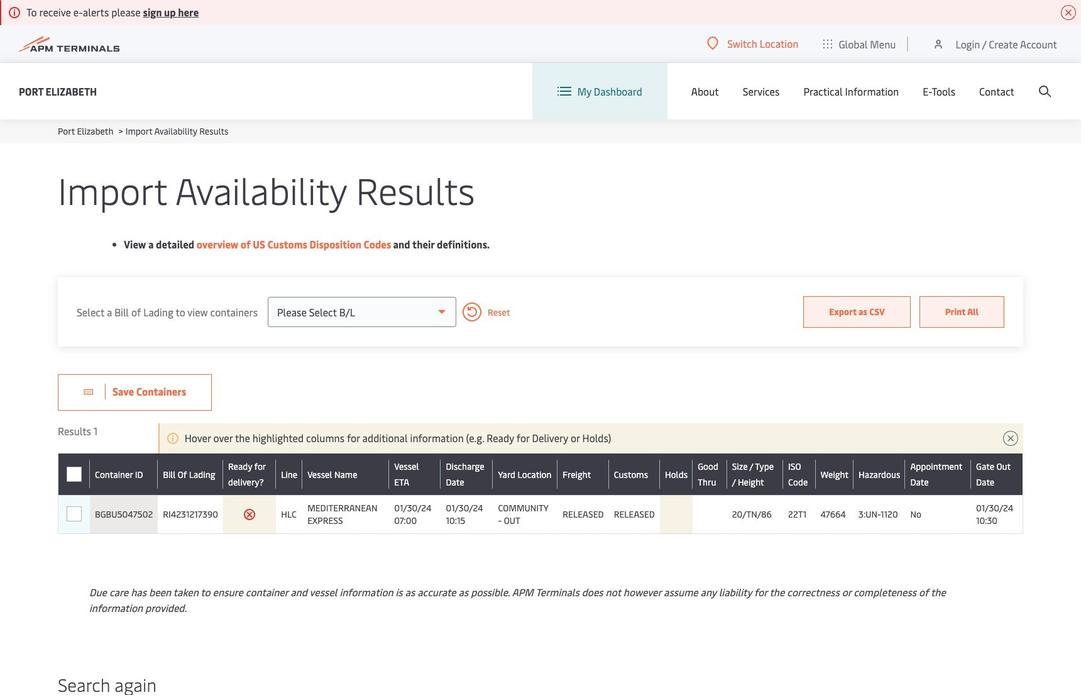 Task type: locate. For each thing, give the bounding box(es) containing it.
not ready image
[[243, 508, 256, 521]]

close alert image
[[1062, 5, 1077, 20]]

None checkbox
[[66, 467, 81, 482], [67, 506, 82, 521], [66, 467, 81, 482], [67, 506, 82, 521]]

None checkbox
[[67, 467, 82, 482], [67, 507, 82, 522], [67, 467, 82, 482], [67, 507, 82, 522]]



Task type: vqa. For each thing, say whether or not it's contained in the screenshot.
code corresponding to Zip code/Postal code
no



